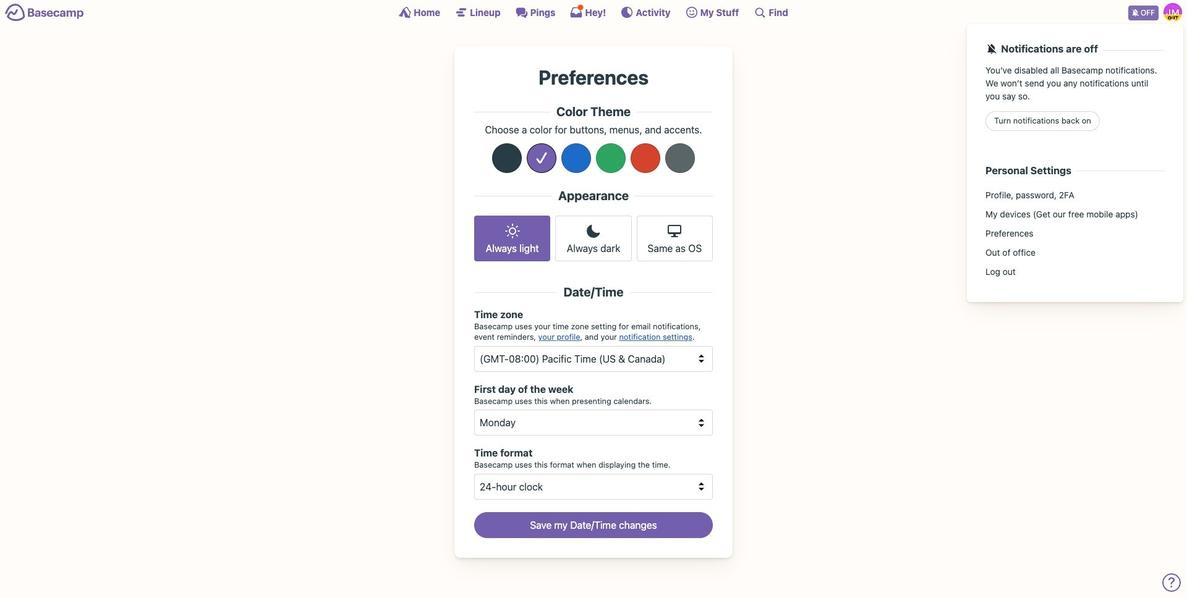 Task type: vqa. For each thing, say whether or not it's contained in the screenshot.
the left Tim Burton icon
no



Task type: describe. For each thing, give the bounding box(es) containing it.
main element
[[0, 0, 1188, 303]]

switch accounts image
[[5, 3, 84, 22]]



Task type: locate. For each thing, give the bounding box(es) containing it.
jer mill image
[[1164, 3, 1183, 22]]

keyboard shortcut: ⌘ + / image
[[754, 6, 767, 19]]

None submit
[[474, 513, 713, 539]]



